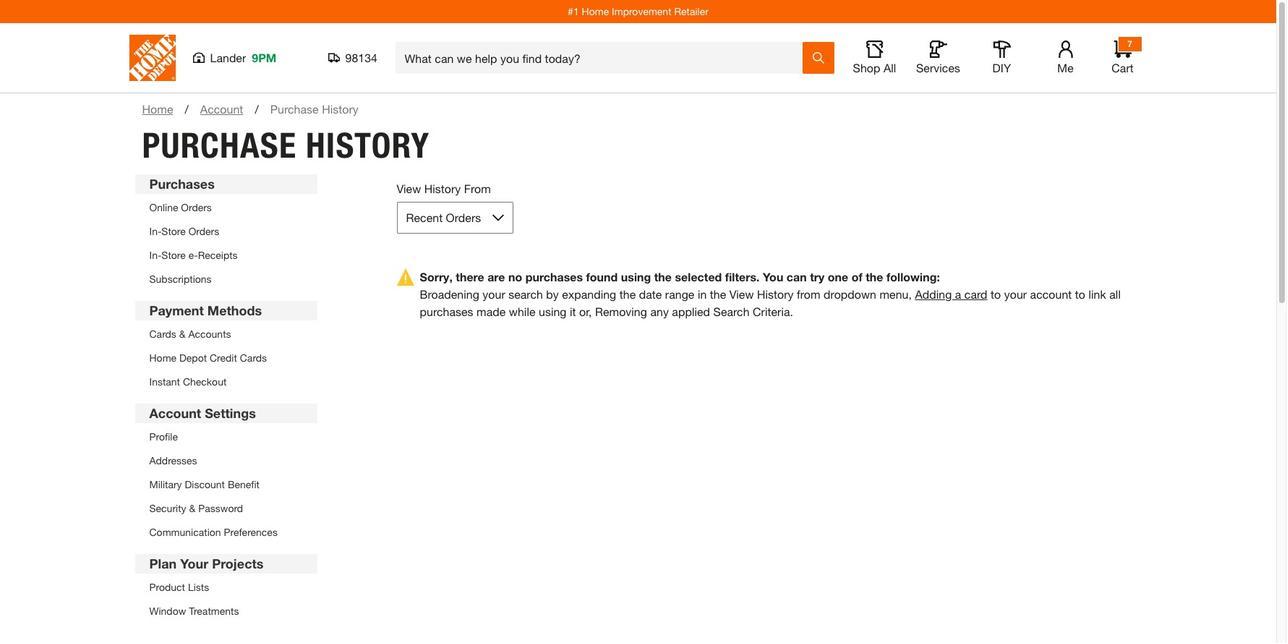 Task type: describe. For each thing, give the bounding box(es) containing it.
retailer
[[675, 5, 709, 17]]

1 to from the left
[[991, 287, 1002, 301]]

security & password
[[149, 502, 243, 514]]

window treatments
[[149, 605, 239, 617]]

& for security
[[189, 502, 196, 514]]

services button
[[916, 41, 962, 75]]

1 vertical spatial purchase
[[142, 124, 297, 166]]

orders up 'in-store e-receipts' link
[[189, 225, 219, 237]]

1 vertical spatial purchase history
[[142, 124, 430, 166]]

1 / from the left
[[185, 102, 189, 116]]

addresses
[[149, 454, 197, 467]]

home depot credit cards link
[[149, 352, 267, 364]]

What can we help you find today? search field
[[405, 43, 802, 73]]

#1
[[568, 5, 579, 17]]

cards & accounts
[[149, 328, 231, 340]]

home for home
[[142, 102, 173, 116]]

one
[[828, 270, 849, 284]]

account for account
[[200, 102, 243, 116]]

date
[[639, 287, 662, 301]]

your for search
[[483, 287, 506, 301]]

profile link
[[149, 430, 178, 443]]

following:
[[887, 270, 940, 284]]

military discount benefit
[[149, 478, 260, 491]]

account for account settings
[[149, 405, 201, 421]]

0 vertical spatial purchase
[[270, 102, 319, 116]]

window
[[149, 605, 186, 617]]

settings
[[205, 405, 256, 421]]

the up removing
[[620, 287, 636, 301]]

product lists link
[[149, 581, 209, 593]]

in-store e-receipts
[[149, 249, 238, 261]]

communication preferences link
[[149, 526, 278, 538]]

subscriptions link
[[149, 273, 212, 285]]

payment methods
[[149, 302, 262, 318]]

shop all button
[[852, 41, 898, 75]]

depot
[[179, 352, 207, 364]]

all
[[884, 61, 897, 75]]

online
[[149, 201, 178, 213]]

discount
[[185, 478, 225, 491]]

password
[[198, 502, 243, 514]]

found
[[586, 270, 618, 284]]

are
[[488, 270, 505, 284]]

treatments
[[189, 605, 239, 617]]

home link
[[142, 101, 173, 118]]

home for home depot credit cards
[[149, 352, 177, 364]]

of
[[852, 270, 863, 284]]

dropdown
[[824, 287, 877, 301]]

link
[[1089, 287, 1107, 301]]

using inside to your account to link all purchases made while using it or, removing any applied search criteria.
[[539, 305, 567, 318]]

methods
[[208, 302, 262, 318]]

in-store orders
[[149, 225, 219, 237]]

account link
[[200, 101, 243, 118]]

store for e-
[[162, 249, 186, 261]]

in-store orders link
[[149, 225, 219, 237]]

9pm
[[252, 51, 277, 64]]

payment
[[149, 302, 204, 318]]

improvement
[[612, 5, 672, 17]]

2 / from the left
[[255, 102, 259, 116]]

card
[[965, 287, 988, 301]]

cards & accounts link
[[149, 328, 231, 340]]

applied
[[672, 305, 711, 318]]

recent orders
[[406, 211, 481, 224]]

military
[[149, 478, 182, 491]]

search
[[714, 305, 750, 318]]

projects
[[212, 556, 264, 572]]

the home depot logo image
[[129, 35, 175, 81]]

home depot credit cards
[[149, 352, 267, 364]]

services
[[917, 61, 961, 75]]

account
[[1031, 287, 1072, 301]]

the right the in
[[710, 287, 727, 301]]

a
[[956, 287, 962, 301]]

receipts
[[198, 249, 238, 261]]

store for orders
[[162, 225, 186, 237]]

security & password link
[[149, 502, 243, 514]]

98134
[[345, 51, 378, 64]]

in-store e-receipts link
[[149, 249, 238, 261]]

from
[[797, 287, 821, 301]]

online orders link
[[149, 201, 212, 213]]

removing
[[595, 305, 647, 318]]

account settings
[[149, 405, 256, 421]]

accounts
[[188, 328, 231, 340]]

broadening
[[420, 287, 480, 301]]

diy button
[[979, 41, 1026, 75]]

range
[[665, 287, 695, 301]]

1 vertical spatial view
[[730, 287, 754, 301]]

adding
[[916, 287, 952, 301]]

criteria.
[[753, 305, 794, 318]]



Task type: vqa. For each thing, say whether or not it's contained in the screenshot.
Frequently Asked Questions
no



Task type: locate. For each thing, give the bounding box(es) containing it.
store left e-
[[162, 249, 186, 261]]

the up date
[[655, 270, 672, 284]]

0 vertical spatial store
[[162, 225, 186, 237]]

1 horizontal spatial cards
[[240, 352, 267, 364]]

orders
[[181, 201, 212, 213], [446, 211, 481, 224], [189, 225, 219, 237]]

your
[[180, 556, 208, 572]]

no
[[509, 270, 523, 284]]

you
[[763, 270, 784, 284]]

1 vertical spatial account
[[149, 405, 201, 421]]

your for account
[[1005, 287, 1027, 301]]

2 vertical spatial home
[[149, 352, 177, 364]]

by
[[546, 287, 559, 301]]

made
[[477, 305, 506, 318]]

me
[[1058, 61, 1074, 75]]

security
[[149, 502, 186, 514]]

military discount benefit link
[[149, 478, 260, 491]]

account up profile link
[[149, 405, 201, 421]]

to right card
[[991, 287, 1002, 301]]

filters.
[[726, 270, 760, 284]]

home
[[582, 5, 609, 17], [142, 102, 173, 116], [149, 352, 177, 364]]

communication preferences
[[149, 526, 278, 538]]

0 vertical spatial cards
[[149, 328, 176, 340]]

& right security
[[189, 502, 196, 514]]

/ right account link
[[255, 102, 259, 116]]

1 vertical spatial purchases
[[420, 305, 474, 318]]

2 in- from the top
[[149, 249, 162, 261]]

Recent Orders button
[[397, 202, 514, 234]]

search
[[509, 287, 543, 301]]

instant checkout
[[149, 375, 227, 388]]

1 vertical spatial &
[[189, 502, 196, 514]]

history
[[322, 102, 359, 116], [306, 124, 430, 166], [424, 182, 461, 195], [757, 287, 794, 301]]

1 horizontal spatial purchases
[[526, 270, 583, 284]]

0 horizontal spatial purchases
[[420, 305, 474, 318]]

your down 'are' in the left top of the page
[[483, 287, 506, 301]]

in
[[698, 287, 707, 301]]

1 vertical spatial cards
[[240, 352, 267, 364]]

0 vertical spatial &
[[179, 328, 186, 340]]

shop all
[[853, 61, 897, 75]]

/
[[185, 102, 189, 116], [255, 102, 259, 116]]

1 vertical spatial store
[[162, 249, 186, 261]]

expanding
[[562, 287, 617, 301]]

checkout
[[183, 375, 227, 388]]

your left account
[[1005, 287, 1027, 301]]

0 horizontal spatial view
[[397, 182, 421, 195]]

view up recent
[[397, 182, 421, 195]]

1 your from the left
[[483, 287, 506, 301]]

2 your from the left
[[1005, 287, 1027, 301]]

in- for in-store orders
[[149, 225, 162, 237]]

benefit
[[228, 478, 260, 491]]

0 horizontal spatial /
[[185, 102, 189, 116]]

in- for in-store e-receipts
[[149, 249, 162, 261]]

/ right home link
[[185, 102, 189, 116]]

2 store from the top
[[162, 249, 186, 261]]

profile
[[149, 430, 178, 443]]

0 horizontal spatial to
[[991, 287, 1002, 301]]

1 vertical spatial using
[[539, 305, 567, 318]]

0 horizontal spatial cards
[[149, 328, 176, 340]]

view history from
[[397, 182, 491, 195]]

to your account to link all purchases made while using it or, removing any applied search criteria.
[[420, 287, 1121, 318]]

#1 home improvement retailer
[[568, 5, 709, 17]]

0 vertical spatial account
[[200, 102, 243, 116]]

2 to from the left
[[1076, 287, 1086, 301]]

0 vertical spatial purchase history
[[270, 102, 359, 116]]

1 horizontal spatial &
[[189, 502, 196, 514]]

orders up in-store orders "link"
[[181, 201, 212, 213]]

7
[[1128, 38, 1133, 49]]

lander
[[210, 51, 246, 64]]

1 horizontal spatial to
[[1076, 287, 1086, 301]]

orders for online orders
[[181, 201, 212, 213]]

all
[[1110, 287, 1121, 301]]

cart
[[1112, 61, 1134, 75]]

0 vertical spatial purchases
[[526, 270, 583, 284]]

purchase
[[270, 102, 319, 116], [142, 124, 297, 166]]

purchases
[[526, 270, 583, 284], [420, 305, 474, 318]]

orders inside button
[[446, 211, 481, 224]]

using up date
[[621, 270, 651, 284]]

using down the by
[[539, 305, 567, 318]]

plan
[[149, 556, 177, 572]]

your inside to your account to link all purchases made while using it or, removing any applied search criteria.
[[1005, 287, 1027, 301]]

menu,
[[880, 287, 912, 301]]

while
[[509, 305, 536, 318]]

shop
[[853, 61, 881, 75]]

0 vertical spatial view
[[397, 182, 421, 195]]

the right of
[[866, 270, 884, 284]]

purchases up the by
[[526, 270, 583, 284]]

instant checkout link
[[149, 375, 227, 388]]

view down "filters." on the right top of page
[[730, 287, 754, 301]]

cards down payment on the top of page
[[149, 328, 176, 340]]

0 vertical spatial using
[[621, 270, 651, 284]]

from
[[464, 182, 491, 195]]

orders for recent orders
[[446, 211, 481, 224]]

& down payment on the top of page
[[179, 328, 186, 340]]

& for cards
[[179, 328, 186, 340]]

the
[[655, 270, 672, 284], [866, 270, 884, 284], [620, 287, 636, 301], [710, 287, 727, 301]]

in- up subscriptions link
[[149, 249, 162, 261]]

diy
[[993, 61, 1012, 75]]

98134 button
[[328, 51, 378, 65]]

0 vertical spatial in-
[[149, 225, 162, 237]]

home right #1
[[582, 5, 609, 17]]

selected
[[675, 270, 722, 284]]

recent
[[406, 211, 443, 224]]

1 horizontal spatial /
[[255, 102, 259, 116]]

purchases
[[149, 176, 215, 192]]

0 horizontal spatial &
[[179, 328, 186, 340]]

product lists
[[149, 581, 209, 593]]

&
[[179, 328, 186, 340], [189, 502, 196, 514]]

store down 'online orders' link
[[162, 225, 186, 237]]

product
[[149, 581, 185, 593]]

cards
[[149, 328, 176, 340], [240, 352, 267, 364]]

broadening your search by expanding the date range in the view history from dropdown menu, adding a card
[[420, 287, 988, 301]]

try
[[810, 270, 825, 284]]

cart 7
[[1112, 38, 1134, 75]]

sorry, there are no purchases found using the selected filters. you can try one of the following:
[[420, 270, 940, 284]]

view
[[397, 182, 421, 195], [730, 287, 754, 301]]

in- down online
[[149, 225, 162, 237]]

purchases down broadening
[[420, 305, 474, 318]]

orders down 'from'
[[446, 211, 481, 224]]

purchase down account link
[[142, 124, 297, 166]]

in-
[[149, 225, 162, 237], [149, 249, 162, 261]]

home down the home depot logo
[[142, 102, 173, 116]]

lists
[[188, 581, 209, 593]]

sorry,
[[420, 270, 453, 284]]

0 horizontal spatial using
[[539, 305, 567, 318]]

1 horizontal spatial using
[[621, 270, 651, 284]]

purchases inside to your account to link all purchases made while using it or, removing any applied search criteria.
[[420, 305, 474, 318]]

0 vertical spatial home
[[582, 5, 609, 17]]

0 horizontal spatial your
[[483, 287, 506, 301]]

or,
[[579, 305, 592, 318]]

window treatments link
[[149, 605, 239, 617]]

1 store from the top
[[162, 225, 186, 237]]

to left link
[[1076, 287, 1086, 301]]

account down lander
[[200, 102, 243, 116]]

1 in- from the top
[[149, 225, 162, 237]]

any
[[651, 305, 669, 318]]

to
[[991, 287, 1002, 301], [1076, 287, 1086, 301]]

1 vertical spatial home
[[142, 102, 173, 116]]

using
[[621, 270, 651, 284], [539, 305, 567, 318]]

purchase down 9pm
[[270, 102, 319, 116]]

plan your projects
[[149, 556, 264, 572]]

1 horizontal spatial your
[[1005, 287, 1027, 301]]

cards right credit
[[240, 352, 267, 364]]

1 horizontal spatial view
[[730, 287, 754, 301]]

home up instant
[[149, 352, 177, 364]]

1 vertical spatial in-
[[149, 249, 162, 261]]

your
[[483, 287, 506, 301], [1005, 287, 1027, 301]]

lander 9pm
[[210, 51, 277, 64]]

adding a card link
[[916, 287, 988, 301]]

e-
[[189, 249, 198, 261]]



